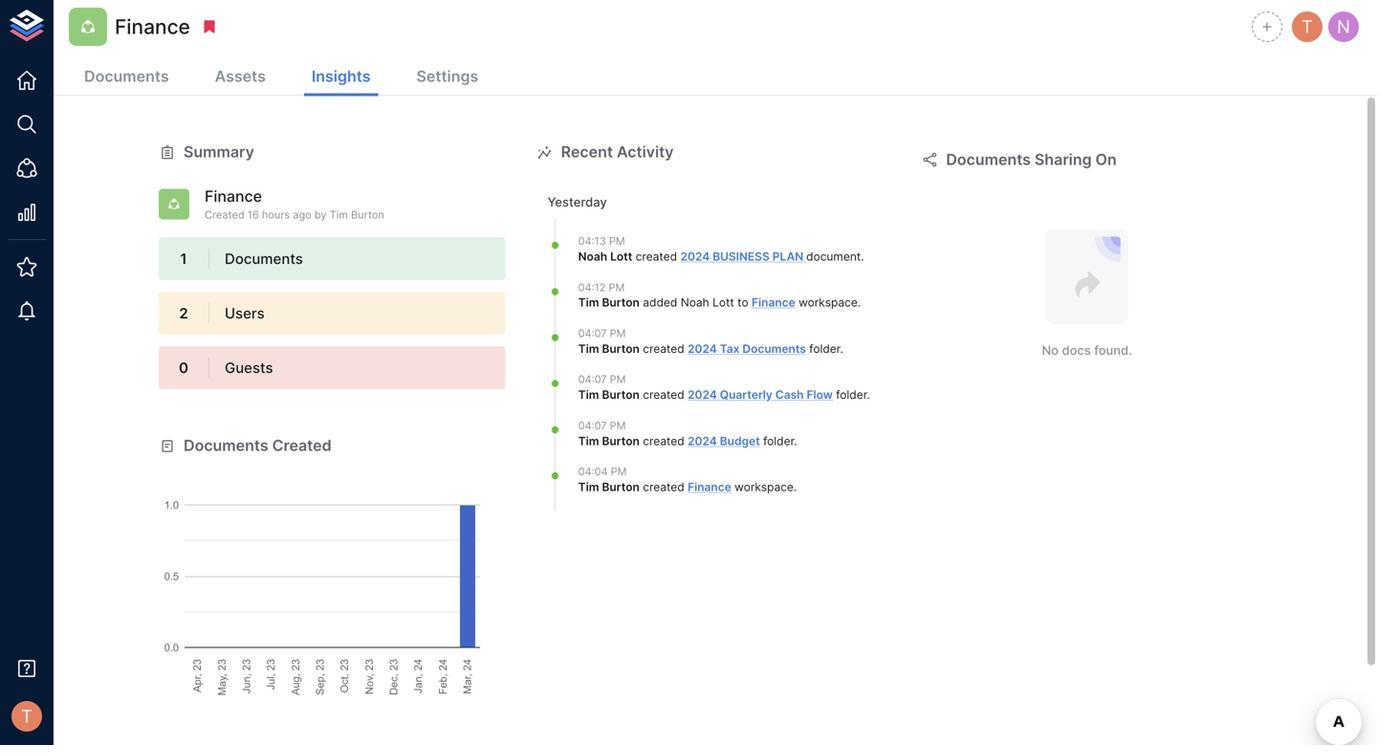 Task type: describe. For each thing, give the bounding box(es) containing it.
a chart. element
[[159, 457, 506, 696]]

2024 budget link
[[688, 434, 760, 448]]

1 vertical spatial t button
[[6, 695, 48, 738]]

a chart. image
[[159, 457, 506, 696]]

tim inside the 04:12 pm tim burton added noah lott to finance workspace .
[[578, 296, 599, 310]]

burton for 2024 quarterly cash flow
[[602, 388, 640, 402]]

document
[[807, 250, 861, 264]]

documents inside 04:07 pm tim burton created 2024 tax documents folder .
[[743, 342, 806, 356]]

workspace inside the 04:12 pm tim burton added noah lott to finance workspace .
[[799, 296, 858, 310]]

no docs found.
[[1042, 343, 1133, 358]]

04:12 pm tim burton added noah lott to finance workspace .
[[578, 281, 861, 310]]

cash
[[776, 388, 804, 402]]

tim for 2024 budget
[[578, 434, 599, 448]]

. inside 04:04 pm tim burton created finance workspace .
[[794, 480, 797, 494]]

2024 for 2024 business plan
[[681, 250, 710, 264]]

created for 2024 budget
[[643, 434, 685, 448]]

n button
[[1326, 9, 1362, 45]]

documents for documents sharing on
[[946, 150, 1031, 169]]

. inside 04:07 pm tim burton created 2024 budget folder .
[[794, 434, 797, 448]]

04:07 for 2024 budget
[[578, 419, 607, 432]]

users
[[225, 305, 265, 322]]

04:04
[[578, 465, 608, 478]]

0
[[179, 359, 188, 377]]

04:04 pm tim burton created finance workspace .
[[578, 465, 797, 494]]

created for finance
[[643, 480, 685, 494]]

04:07 for 2024 quarterly cash flow
[[578, 373, 607, 386]]

lott inside the 04:12 pm tim burton added noah lott to finance workspace .
[[713, 296, 734, 310]]

workspace inside 04:04 pm tim burton created finance workspace .
[[735, 480, 794, 494]]

1 horizontal spatial t button
[[1290, 9, 1326, 45]]

n
[[1337, 16, 1351, 37]]

finance left remove bookmark image
[[115, 14, 190, 39]]

flow
[[807, 388, 833, 402]]

0 horizontal spatial finance link
[[688, 480, 732, 494]]

recent activity
[[561, 143, 674, 161]]

added
[[643, 296, 678, 310]]

tim for 2024 tax documents
[[578, 342, 599, 356]]

pm for 2024 tax documents
[[610, 327, 626, 340]]

burton for 2024 budget
[[602, 434, 640, 448]]

lott inside 04:13 pm noah lott created 2024 business plan document .
[[610, 250, 633, 264]]

created for finance created 16 hours ago by tim burton
[[205, 208, 245, 221]]

burton inside the 04:12 pm tim burton added noah lott to finance workspace .
[[602, 296, 640, 310]]

ago
[[293, 208, 312, 221]]

2024 for 2024 quarterly cash flow
[[688, 388, 717, 402]]

1 vertical spatial t
[[21, 706, 32, 727]]

0 vertical spatial t
[[1302, 16, 1313, 37]]

documents for documents link
[[84, 67, 169, 86]]

insights link
[[304, 59, 378, 96]]

2
[[179, 305, 188, 322]]

pm inside the 04:12 pm tim burton added noah lott to finance workspace .
[[609, 281, 625, 293]]

settings
[[417, 67, 479, 86]]

insights
[[312, 67, 371, 86]]

summary
[[184, 143, 254, 161]]

created for 2024 business plan
[[636, 250, 677, 264]]

burton inside finance created 16 hours ago by tim burton
[[351, 208, 384, 221]]

. inside the 04:12 pm tim burton added noah lott to finance workspace .
[[858, 296, 861, 310]]

finance inside finance created 16 hours ago by tim burton
[[205, 187, 262, 206]]

noah inside 04:13 pm noah lott created 2024 business plan document .
[[578, 250, 608, 264]]

2024 for 2024 budget
[[688, 434, 717, 448]]



Task type: locate. For each thing, give the bounding box(es) containing it.
1 vertical spatial 04:07
[[578, 373, 607, 386]]

tim inside 04:07 pm tim burton created 2024 budget folder .
[[578, 434, 599, 448]]

2 vertical spatial folder
[[763, 434, 794, 448]]

business
[[713, 250, 770, 264]]

04:07 inside 04:07 pm tim burton created 2024 budget folder .
[[578, 419, 607, 432]]

created left 16
[[205, 208, 245, 221]]

0 horizontal spatial workspace
[[735, 480, 794, 494]]

04:13 pm noah lott created 2024 business plan document .
[[578, 235, 864, 264]]

2024 left budget
[[688, 434, 717, 448]]

by
[[315, 208, 327, 221]]

documents
[[84, 67, 169, 86], [946, 150, 1031, 169], [225, 250, 303, 268], [743, 342, 806, 356], [184, 436, 268, 455]]

0 horizontal spatial lott
[[610, 250, 633, 264]]

04:07
[[578, 327, 607, 340], [578, 373, 607, 386], [578, 419, 607, 432]]

04:07 for 2024 tax documents
[[578, 327, 607, 340]]

finance down 2024 budget link
[[688, 480, 732, 494]]

burton inside 04:04 pm tim burton created finance workspace .
[[602, 480, 640, 494]]

pm inside 04:13 pm noah lott created 2024 business plan document .
[[609, 235, 625, 247]]

recent
[[561, 143, 613, 161]]

finance inside 04:04 pm tim burton created finance workspace .
[[688, 480, 732, 494]]

created up 04:07 pm tim burton created 2024 budget folder .
[[643, 388, 685, 402]]

tim inside finance created 16 hours ago by tim burton
[[330, 208, 348, 221]]

1
[[180, 250, 187, 268]]

folder inside 04:07 pm tim burton created 2024 quarterly cash flow folder .
[[836, 388, 867, 402]]

docs
[[1062, 343, 1091, 358]]

created down guests
[[272, 436, 332, 455]]

burton inside 04:07 pm tim burton created 2024 quarterly cash flow folder .
[[602, 388, 640, 402]]

pm for finance
[[611, 465, 627, 478]]

2024 for 2024 tax documents
[[688, 342, 717, 356]]

folder right budget
[[763, 434, 794, 448]]

2024 inside 04:13 pm noah lott created 2024 business plan document .
[[681, 250, 710, 264]]

finance created 16 hours ago by tim burton
[[205, 187, 384, 221]]

2 04:07 from the top
[[578, 373, 607, 386]]

2024 inside 04:07 pm tim burton created 2024 budget folder .
[[688, 434, 717, 448]]

0 vertical spatial 04:07
[[578, 327, 607, 340]]

. inside 04:07 pm tim burton created 2024 quarterly cash flow folder .
[[867, 388, 870, 402]]

tim
[[330, 208, 348, 221], [578, 296, 599, 310], [578, 342, 599, 356], [578, 388, 599, 402], [578, 434, 599, 448], [578, 480, 599, 494]]

to
[[738, 296, 749, 310]]

3 04:07 from the top
[[578, 419, 607, 432]]

finance
[[115, 14, 190, 39], [205, 187, 262, 206], [752, 296, 796, 310], [688, 480, 732, 494]]

1 horizontal spatial created
[[272, 436, 332, 455]]

tim for 2024 quarterly cash flow
[[578, 388, 599, 402]]

0 vertical spatial folder
[[810, 342, 840, 356]]

burton
[[351, 208, 384, 221], [602, 296, 640, 310], [602, 342, 640, 356], [602, 388, 640, 402], [602, 434, 640, 448], [602, 480, 640, 494]]

1 horizontal spatial finance link
[[752, 296, 796, 310]]

guests
[[225, 359, 273, 377]]

budget
[[720, 434, 760, 448]]

sharing
[[1035, 150, 1092, 169]]

. inside 04:07 pm tim burton created 2024 tax documents folder .
[[840, 342, 844, 356]]

created for documents created
[[272, 436, 332, 455]]

2024 inside 04:07 pm tim burton created 2024 tax documents folder .
[[688, 342, 717, 356]]

1 vertical spatial finance link
[[688, 480, 732, 494]]

tim inside 04:04 pm tim burton created finance workspace .
[[578, 480, 599, 494]]

created inside 04:07 pm tim burton created 2024 tax documents folder .
[[643, 342, 685, 356]]

1 04:07 from the top
[[578, 327, 607, 340]]

tim inside 04:07 pm tim burton created 2024 quarterly cash flow folder .
[[578, 388, 599, 402]]

folder
[[810, 342, 840, 356], [836, 388, 867, 402], [763, 434, 794, 448]]

1 vertical spatial created
[[272, 436, 332, 455]]

burton inside 04:07 pm tim burton created 2024 budget folder .
[[602, 434, 640, 448]]

04:13
[[578, 235, 606, 247]]

plan
[[773, 250, 804, 264]]

2024 inside 04:07 pm tim burton created 2024 quarterly cash flow folder .
[[688, 388, 717, 402]]

lott
[[610, 250, 633, 264], [713, 296, 734, 310]]

noah
[[578, 250, 608, 264], [681, 296, 710, 310]]

burton for finance
[[602, 480, 640, 494]]

documents link
[[77, 59, 177, 96]]

created for 2024 tax documents
[[643, 342, 685, 356]]

t button
[[1290, 9, 1326, 45], [6, 695, 48, 738]]

folder inside 04:07 pm tim burton created 2024 tax documents folder .
[[810, 342, 840, 356]]

0 vertical spatial lott
[[610, 250, 633, 264]]

tim inside 04:07 pm tim burton created 2024 tax documents folder .
[[578, 342, 599, 356]]

0 vertical spatial created
[[205, 208, 245, 221]]

pm inside 04:04 pm tim burton created finance workspace .
[[611, 465, 627, 478]]

created inside finance created 16 hours ago by tim burton
[[205, 208, 245, 221]]

created inside 04:07 pm tim burton created 2024 quarterly cash flow folder .
[[643, 388, 685, 402]]

1 horizontal spatial noah
[[681, 296, 710, 310]]

folder right flow
[[836, 388, 867, 402]]

0 horizontal spatial t button
[[6, 695, 48, 738]]

2024 business plan link
[[681, 250, 807, 264]]

yesterday
[[548, 195, 607, 209]]

finance link
[[752, 296, 796, 310], [688, 480, 732, 494]]

1 vertical spatial lott
[[713, 296, 734, 310]]

created up added
[[636, 250, 677, 264]]

finance inside the 04:12 pm tim burton added noah lott to finance workspace .
[[752, 296, 796, 310]]

tax
[[720, 342, 740, 356]]

found.
[[1095, 343, 1133, 358]]

2 vertical spatial 04:07
[[578, 419, 607, 432]]

.
[[861, 250, 864, 264], [858, 296, 861, 310], [840, 342, 844, 356], [867, 388, 870, 402], [794, 434, 797, 448], [794, 480, 797, 494]]

t
[[1302, 16, 1313, 37], [21, 706, 32, 727]]

2024 up the 04:12 pm tim burton added noah lott to finance workspace .
[[681, 250, 710, 264]]

documents for documents created
[[184, 436, 268, 455]]

pm for 2024 business plan
[[609, 235, 625, 247]]

pm for 2024 budget
[[610, 419, 626, 432]]

created for 2024 quarterly cash flow
[[643, 388, 685, 402]]

created down added
[[643, 342, 685, 356]]

pm for 2024 quarterly cash flow
[[610, 373, 626, 386]]

created
[[636, 250, 677, 264], [643, 342, 685, 356], [643, 388, 685, 402], [643, 434, 685, 448], [643, 480, 685, 494]]

finance link right "to"
[[752, 296, 796, 310]]

0 vertical spatial workspace
[[799, 296, 858, 310]]

tim for finance
[[578, 480, 599, 494]]

folder inside 04:07 pm tim burton created 2024 budget folder .
[[763, 434, 794, 448]]

workspace down 'document'
[[799, 296, 858, 310]]

. inside 04:13 pm noah lott created 2024 business plan document .
[[861, 250, 864, 264]]

settings link
[[409, 59, 486, 96]]

activity
[[617, 143, 674, 161]]

pm inside 04:07 pm tim burton created 2024 tax documents folder .
[[610, 327, 626, 340]]

04:07 pm tim burton created 2024 budget folder .
[[578, 419, 797, 448]]

quarterly
[[720, 388, 773, 402]]

hours
[[262, 208, 290, 221]]

finance link down 2024 budget link
[[688, 480, 732, 494]]

2024 quarterly cash flow link
[[688, 388, 833, 402]]

created down 04:07 pm tim burton created 2024 budget folder .
[[643, 480, 685, 494]]

04:12
[[578, 281, 606, 293]]

04:07 inside 04:07 pm tim burton created 2024 tax documents folder .
[[578, 327, 607, 340]]

2024 left tax
[[688, 342, 717, 356]]

workspace down budget
[[735, 480, 794, 494]]

0 vertical spatial finance link
[[752, 296, 796, 310]]

2024 tax documents link
[[688, 342, 806, 356]]

1 vertical spatial noah
[[681, 296, 710, 310]]

1 horizontal spatial workspace
[[799, 296, 858, 310]]

pm inside 04:07 pm tim burton created 2024 quarterly cash flow folder .
[[610, 373, 626, 386]]

assets link
[[207, 59, 273, 96]]

created up 04:04 pm tim burton created finance workspace .
[[643, 434, 685, 448]]

burton inside 04:07 pm tim burton created 2024 tax documents folder .
[[602, 342, 640, 356]]

1 vertical spatial folder
[[836, 388, 867, 402]]

0 horizontal spatial noah
[[578, 250, 608, 264]]

0 horizontal spatial t
[[21, 706, 32, 727]]

remove bookmark image
[[201, 18, 218, 35]]

noah right added
[[681, 296, 710, 310]]

created inside 04:13 pm noah lott created 2024 business plan document .
[[636, 250, 677, 264]]

0 vertical spatial noah
[[578, 250, 608, 264]]

noah down 04:13
[[578, 250, 608, 264]]

pm inside 04:07 pm tim burton created 2024 budget folder .
[[610, 419, 626, 432]]

04:07 pm tim burton created 2024 quarterly cash flow folder .
[[578, 373, 870, 402]]

1 horizontal spatial lott
[[713, 296, 734, 310]]

finance right "to"
[[752, 296, 796, 310]]

pm
[[609, 235, 625, 247], [609, 281, 625, 293], [610, 327, 626, 340], [610, 373, 626, 386], [610, 419, 626, 432], [611, 465, 627, 478]]

created
[[205, 208, 245, 221], [272, 436, 332, 455]]

0 horizontal spatial created
[[205, 208, 245, 221]]

burton for 2024 tax documents
[[602, 342, 640, 356]]

documents created
[[184, 436, 332, 455]]

04:07 inside 04:07 pm tim burton created 2024 quarterly cash flow folder .
[[578, 373, 607, 386]]

created inside 04:07 pm tim burton created 2024 budget folder .
[[643, 434, 685, 448]]

1 vertical spatial workspace
[[735, 480, 794, 494]]

2024 up 04:07 pm tim burton created 2024 budget folder .
[[688, 388, 717, 402]]

workspace
[[799, 296, 858, 310], [735, 480, 794, 494]]

16
[[248, 208, 259, 221]]

1 horizontal spatial t
[[1302, 16, 1313, 37]]

no
[[1042, 343, 1059, 358]]

folder up flow
[[810, 342, 840, 356]]

0 vertical spatial t button
[[1290, 9, 1326, 45]]

noah inside the 04:12 pm tim burton added noah lott to finance workspace .
[[681, 296, 710, 310]]

on
[[1096, 150, 1117, 169]]

04:07 pm tim burton created 2024 tax documents folder .
[[578, 327, 844, 356]]

documents sharing on
[[946, 150, 1117, 169]]

created inside 04:04 pm tim burton created finance workspace .
[[643, 480, 685, 494]]

assets
[[215, 67, 266, 86]]

finance up 16
[[205, 187, 262, 206]]

2024
[[681, 250, 710, 264], [688, 342, 717, 356], [688, 388, 717, 402], [688, 434, 717, 448]]



Task type: vqa. For each thing, say whether or not it's contained in the screenshot.
second Password password field from the top of the page
no



